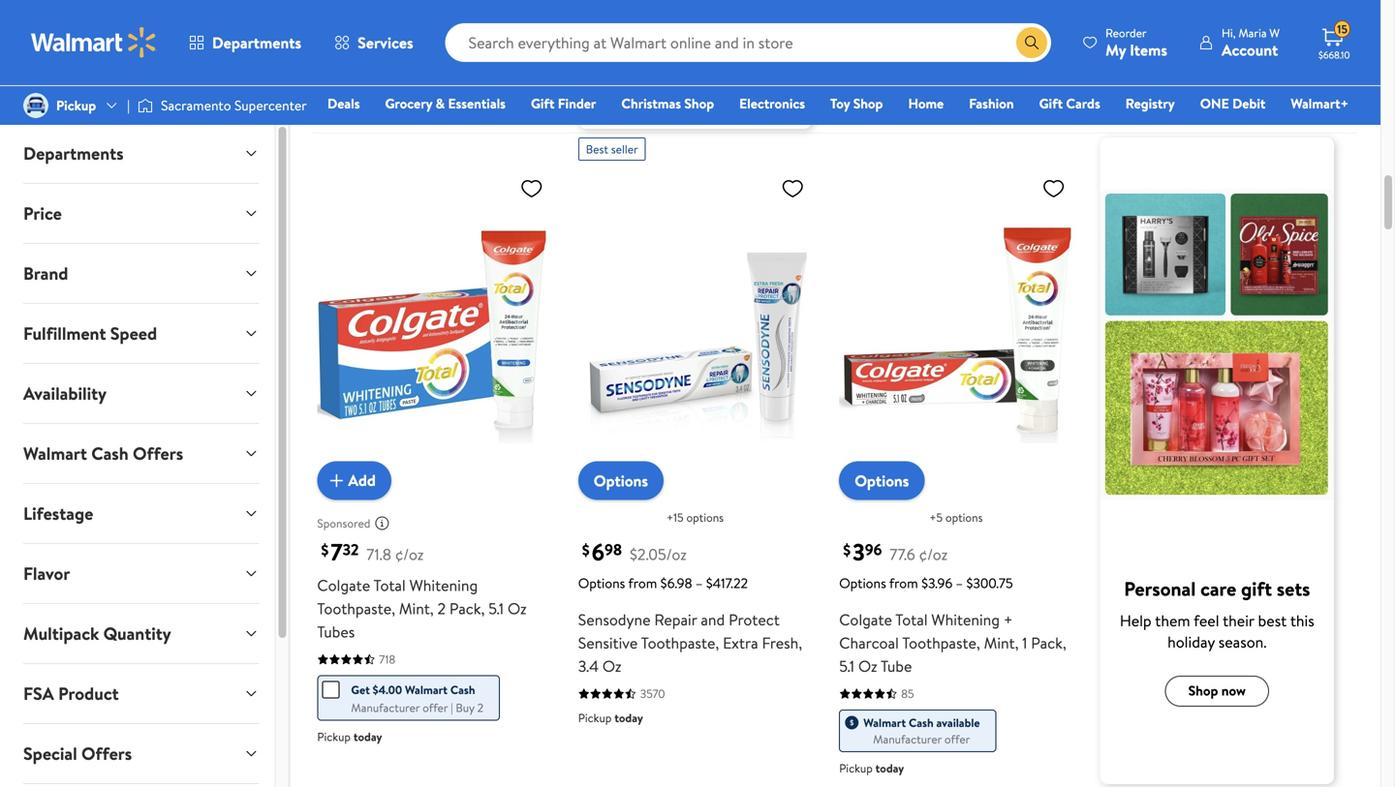 Task type: vqa. For each thing, say whether or not it's contained in the screenshot.
"Richmond,"
no



Task type: describe. For each thing, give the bounding box(es) containing it.
walmart cash available
[[863, 715, 980, 731]]

1 horizontal spatial 2
[[477, 700, 484, 716]]

3570
[[640, 686, 665, 702]]

get
[[351, 682, 370, 698]]

brand
[[23, 262, 68, 286]]

available
[[936, 715, 980, 731]]

protect
[[729, 609, 780, 631]]

peroxide,
[[890, 50, 952, 72]]

add to favorites list, colgate total whitening + charcoal toothpaste, mint, 1 pack, 5.1 oz tube image
[[1042, 176, 1065, 201]]

lifestage
[[23, 502, 93, 526]]

2 inside the $ 7 32 71.8 ¢/oz colgate total whitening toothpaste, mint, 2 pack, 5.1 oz tubes
[[437, 598, 446, 619]]

repair
[[654, 609, 697, 631]]

oz inside the $ 7 32 71.8 ¢/oz colgate total whitening toothpaste, mint, 2 pack, 5.1 oz tubes
[[508, 598, 527, 619]]

add to cart image
[[325, 469, 348, 492]]

whitening inside the $ 7 32 71.8 ¢/oz colgate total whitening toothpaste, mint, 2 pack, 5.1 oz tubes
[[409, 575, 478, 596]]

gift finder
[[531, 94, 596, 113]]

lifestage tab
[[8, 484, 275, 544]]

options for +15 options
[[686, 509, 724, 526]]

options up 98
[[594, 470, 648, 492]]

offer for manufacturer offer
[[945, 731, 970, 748]]

gifts,
[[718, 0, 751, 3]]

best seller
[[586, 141, 638, 157]]

registry link
[[1117, 93, 1184, 114]]

0 vertical spatial departments button
[[172, 19, 318, 66]]

quantity
[[103, 622, 171, 646]]

gift cards link
[[1031, 93, 1109, 114]]

crest for toothpaste,
[[839, 4, 876, 25]]

pickup down the soda
[[839, 105, 873, 121]]

today up registry link
[[1137, 70, 1165, 87]]

brand tab
[[8, 244, 275, 303]]

5.1 inside colgate total whitening + charcoal toothpaste, mint, 1 pack, 5.1 oz tube
[[839, 656, 855, 677]]

+15 options
[[667, 509, 724, 526]]

pickup down 3.4
[[578, 710, 612, 726]]

mint, inside colgate total whitening + charcoal toothpaste, mint, 1 pack, 5.1 oz tube
[[984, 632, 1019, 654]]

christmas shop
[[621, 94, 714, 113]]

today down 4402
[[876, 105, 904, 121]]

sets
[[1277, 575, 1310, 602]]

colgate inside colgate total whitening + charcoal toothpaste, mint, 1 pack, 5.1 oz tube
[[839, 609, 892, 631]]

sensodyne
[[578, 609, 651, 631]]

pickup down my
[[1100, 70, 1134, 87]]

options inside '$ 6 98 $2.05/oz options from $6.98 – $417.22'
[[578, 574, 625, 593]]

sponsored
[[317, 515, 370, 532]]

toothpaste, for crest cavity & tartar protection toothpaste, whitening baking soda & peroxide, mint, 5.7 oz, 3 pk
[[839, 27, 917, 48]]

protection
[[982, 4, 1054, 25]]

colgate total whitening + charcoal toothpaste, mint, 1 pack, 5.1 oz tube image
[[839, 169, 1073, 485]]

hi, maria w account
[[1222, 25, 1280, 61]]

mint
[[317, 27, 348, 48]]

tubes
[[317, 621, 355, 643]]

$2.05/oz
[[630, 544, 687, 565]]

1 vertical spatial |
[[451, 700, 453, 716]]

home
[[908, 94, 944, 113]]

3 inside crest cavity & tartar protection toothpaste, whitening baking soda & peroxide, mint, 5.7 oz, 3 pk
[[1040, 50, 1048, 72]]

today down 3570
[[615, 710, 643, 726]]

0 vertical spatial departments
[[212, 32, 301, 53]]

cards
[[1066, 94, 1100, 113]]

0 vertical spatial |
[[127, 96, 130, 115]]

departments inside tab
[[23, 141, 124, 166]]

manufacturer for manufacturer offer |  buy 2
[[351, 700, 420, 716]]

3 inside $ 3 96 77.6 ¢/oz options from $3.96 – $300.75
[[853, 536, 865, 569]]

1 vertical spatial cash
[[450, 682, 475, 698]]

Get $4.00 Walmart Cash checkbox
[[322, 681, 340, 699]]

get $4.00 walmart cash
[[351, 682, 475, 698]]

radiant
[[494, 4, 545, 25]]

oz inside colgate total whitening + charcoal toothpaste, mint, 1 pack, 5.1 oz tube
[[858, 656, 877, 677]]

1 vertical spatial departments button
[[8, 124, 275, 183]]

my
[[1106, 39, 1126, 61]]

toothpaste, for colgate total whitening + charcoal toothpaste, mint, 1 pack, 5.1 oz tube
[[902, 632, 980, 654]]

debit
[[1233, 94, 1266, 113]]

$ 7 32 71.8 ¢/oz colgate total whitening toothpaste, mint, 2 pack, 5.1 oz tubes
[[317, 536, 527, 643]]

ad disclaimer and feedback image
[[374, 516, 390, 531]]

right
[[755, 0, 787, 3]]

extra
[[723, 632, 758, 654]]

sacramento supercenter
[[161, 96, 307, 115]]

departments tab
[[8, 124, 275, 183]]

pickup down get $4.00 walmart cash option
[[317, 729, 351, 745]]

$6.98
[[660, 574, 692, 593]]

personal care gift sets help them feel their best this holiday season.
[[1120, 575, 1315, 653]]

one
[[1200, 94, 1229, 113]]

add button
[[317, 461, 391, 500]]

crest 3d white advanced radiant mint toothpaste, 3.8 oz, 3 count
[[317, 4, 545, 48]]

supercenter
[[234, 96, 307, 115]]

multipack
[[23, 622, 99, 646]]

98
[[605, 539, 622, 560]]

on
[[697, 0, 714, 3]]

manufacturer offer |  buy 2
[[351, 700, 484, 716]]

colgate total whitening + charcoal toothpaste, mint, 1 pack, 5.1 oz tube
[[839, 609, 1067, 677]]

pickup today down 3570
[[578, 710, 643, 726]]

electronics link
[[731, 93, 814, 114]]

special
[[23, 742, 77, 766]]

walmart for walmart cash available
[[863, 715, 906, 731]]

availability tab
[[8, 364, 275, 423]]

availability button
[[8, 364, 275, 423]]

offers inside tab
[[133, 442, 183, 466]]

special offers
[[23, 742, 132, 766]]

oz inside sensodyne repair and protect sensitive toothpaste, extra fresh, 3.4 oz
[[603, 656, 622, 677]]

reorder
[[1106, 25, 1147, 41]]

¢/oz for 7
[[395, 544, 424, 565]]

$ inside $ 3 96 77.6 ¢/oz options from $3.96 – $300.75
[[843, 540, 851, 561]]

5.1 inside the $ 7 32 71.8 ¢/oz colgate total whitening toothpaste, mint, 2 pack, 5.1 oz tubes
[[489, 598, 504, 619]]

them
[[1155, 610, 1190, 632]]

search icon image
[[1024, 35, 1040, 50]]

colgate inside the $ 7 32 71.8 ¢/oz colgate total whitening toothpaste, mint, 2 pack, 5.1 oz tubes
[[317, 575, 370, 596]]

options link for sensodyne repair and protect sensitive toothpaste, extra fresh, 3.4 oz image
[[578, 461, 664, 500]]

5.7
[[994, 50, 1013, 72]]

cash for walmart cash available
[[909, 715, 934, 731]]

shop for christmas shop
[[684, 94, 714, 113]]

and
[[701, 609, 725, 631]]

15
[[1337, 21, 1348, 37]]

sacramento
[[161, 96, 231, 115]]

$668.10
[[1319, 48, 1350, 62]]

$417.22
[[706, 574, 748, 593]]

soda
[[839, 50, 872, 72]]

toy shop link
[[822, 93, 892, 114]]

buy
[[456, 700, 475, 716]]

fashion
[[969, 94, 1014, 113]]

pack, inside colgate total whitening + charcoal toothpaste, mint, 1 pack, 5.1 oz tube
[[1031, 632, 1067, 654]]

gift
[[1241, 575, 1272, 602]]

fulfillment
[[23, 322, 106, 346]]

mint, inside the $ 7 32 71.8 ¢/oz colgate total whitening toothpaste, mint, 2 pack, 5.1 oz tubes
[[399, 598, 434, 619]]

fulfillment speed
[[23, 322, 157, 346]]

gift finder link
[[522, 93, 605, 114]]

Search search field
[[445, 23, 1051, 62]]

major savings on gifts, right this way.
[[603, 0, 787, 24]]

get $4.00 walmart cash walmart plus, element
[[322, 680, 475, 700]]

96
[[865, 539, 882, 560]]

11174
[[1162, 46, 1186, 62]]

$ 3 96 77.6 ¢/oz options from $3.96 – $300.75
[[839, 536, 1013, 593]]

0 vertical spatial &
[[926, 4, 936, 25]]

help
[[1120, 610, 1152, 632]]

$ for 6
[[582, 540, 590, 561]]

toy
[[830, 94, 850, 113]]

toothpaste, for sensodyne repair and protect sensitive toothpaste, extra fresh, 3.4 oz
[[641, 632, 719, 654]]

whitening inside crest cavity & tartar protection toothpaste, whitening baking soda & peroxide, mint, 5.7 oz, 3 pk
[[921, 27, 989, 48]]

pk
[[1052, 50, 1068, 72]]

options up 96
[[855, 470, 909, 492]]

tartar
[[940, 4, 979, 25]]

$ 6 98 $2.05/oz options from $6.98 – $417.22
[[578, 536, 748, 593]]

options link for colgate total whitening + charcoal toothpaste, mint, 1 pack, 5.1 oz tube image
[[839, 461, 925, 500]]

+5
[[929, 509, 943, 526]]

mint, inside crest cavity & tartar protection toothpaste, whitening baking soda & peroxide, mint, 5.7 oz, 3 pk
[[956, 50, 991, 72]]

71.8
[[367, 544, 391, 565]]



Task type: locate. For each thing, give the bounding box(es) containing it.
toothpaste, up the tube
[[902, 632, 980, 654]]

toy shop
[[830, 94, 883, 113]]

fresh,
[[762, 632, 802, 654]]

$ left 96
[[843, 540, 851, 561]]

0 horizontal spatial gift
[[531, 94, 555, 113]]

sensitive
[[578, 632, 638, 654]]

pickup today down get
[[317, 729, 382, 745]]

from inside '$ 6 98 $2.05/oz options from $6.98 – $417.22'
[[628, 574, 657, 593]]

1 horizontal spatial options
[[946, 509, 983, 526]]

1 ¢/oz from the left
[[395, 544, 424, 565]]

oz, inside crest cavity & tartar protection toothpaste, whitening baking soda & peroxide, mint, 5.7 oz, 3 pk
[[1017, 50, 1036, 72]]

gift for gift finder
[[531, 94, 555, 113]]

way.
[[695, 3, 723, 24]]

0 horizontal spatial departments
[[23, 141, 124, 166]]

from down $2.05/oz
[[628, 574, 657, 593]]

1 horizontal spatial from
[[889, 574, 918, 593]]

crest left cavity on the right top
[[839, 4, 876, 25]]

1 vertical spatial departments
[[23, 141, 124, 166]]

2 options from the left
[[946, 509, 983, 526]]

+
[[1004, 609, 1013, 631]]

options inside $ 3 96 77.6 ¢/oz options from $3.96 – $300.75
[[839, 574, 886, 593]]

1 horizontal spatial cash
[[450, 682, 475, 698]]

2 horizontal spatial $
[[843, 540, 851, 561]]

options right +5
[[946, 509, 983, 526]]

718
[[379, 651, 395, 668]]

today left grocery
[[353, 81, 382, 98]]

options down 6
[[578, 574, 625, 593]]

3 $ from the left
[[843, 540, 851, 561]]

2 horizontal spatial &
[[926, 4, 936, 25]]

grocery
[[385, 94, 432, 113]]

baking
[[993, 27, 1038, 48]]

1 vertical spatial 2
[[477, 700, 484, 716]]

$ left 7
[[321, 540, 329, 561]]

fulfillment speed button
[[8, 304, 275, 363]]

$4.00
[[373, 682, 402, 698]]

¢/oz right the 71.8
[[395, 544, 424, 565]]

77.6
[[890, 544, 915, 565]]

1 shop from the left
[[684, 94, 714, 113]]

 image
[[23, 93, 48, 118]]

0 horizontal spatial options link
[[578, 461, 664, 500]]

options right +15
[[686, 509, 724, 526]]

0 vertical spatial this
[[667, 3, 691, 24]]

tab
[[8, 785, 275, 788]]

price tab
[[8, 184, 275, 243]]

$300.75
[[966, 574, 1013, 593]]

0 horizontal spatial oz
[[508, 598, 527, 619]]

1 vertical spatial pack,
[[1031, 632, 1067, 654]]

1 horizontal spatial pack,
[[1031, 632, 1067, 654]]

manufacturer down 85
[[873, 731, 942, 748]]

2 $ from the left
[[582, 540, 590, 561]]

0 horizontal spatial manufacturer
[[351, 700, 420, 716]]

crest cavity & tartar protection toothpaste, whitening baking soda & peroxide, mint, 5.7 oz, 3 pk
[[839, 4, 1068, 72]]

0 vertical spatial 5.1
[[489, 598, 504, 619]]

charcoal
[[839, 632, 899, 654]]

this inside 'personal care gift sets help them feel their best this holiday season.'
[[1290, 610, 1315, 632]]

cash up lifestage dropdown button
[[91, 442, 129, 466]]

1 from from the left
[[628, 574, 657, 593]]

0 horizontal spatial walmart
[[23, 442, 87, 466]]

0 vertical spatial 3
[[479, 27, 488, 48]]

1 horizontal spatial &
[[876, 50, 886, 72]]

1 horizontal spatial manufacturer
[[873, 731, 942, 748]]

1 vertical spatial 3
[[1040, 50, 1048, 72]]

gift for gift cards
[[1039, 94, 1063, 113]]

pickup today down manufacturer offer
[[839, 760, 904, 777]]

1 horizontal spatial crest
[[839, 4, 876, 25]]

holiday
[[1168, 632, 1215, 653]]

0 horizontal spatial from
[[628, 574, 657, 593]]

1 horizontal spatial this
[[1290, 610, 1315, 632]]

0 vertical spatial oz,
[[457, 27, 475, 48]]

options for +5 options
[[946, 509, 983, 526]]

1 options from the left
[[686, 509, 724, 526]]

1 horizontal spatial $
[[582, 540, 590, 561]]

0 horizontal spatial 3
[[479, 27, 488, 48]]

2 vertical spatial cash
[[909, 715, 934, 731]]

oz, right the 3.8 at the top left of the page
[[457, 27, 475, 48]]

multipack quantity button
[[8, 605, 275, 664]]

1 horizontal spatial 3
[[853, 536, 865, 569]]

mint, left 1
[[984, 632, 1019, 654]]

walmart image
[[31, 27, 157, 58]]

crest for mint
[[317, 4, 354, 25]]

offer for manufacturer offer |  buy 2
[[423, 700, 448, 716]]

multipack quantity tab
[[8, 605, 275, 664]]

5.1
[[489, 598, 504, 619], [839, 656, 855, 677]]

–
[[695, 574, 703, 593], [956, 574, 963, 593]]

+5 options
[[929, 509, 983, 526]]

– inside $ 3 96 77.6 ¢/oz options from $3.96 – $300.75
[[956, 574, 963, 593]]

crest inside crest cavity & tartar protection toothpaste, whitening baking soda & peroxide, mint, 5.7 oz, 3 pk
[[839, 4, 876, 25]]

pickup down walmart 'image'
[[56, 96, 96, 115]]

toothpaste, inside the $ 7 32 71.8 ¢/oz colgate total whitening toothpaste, mint, 2 pack, 5.1 oz tubes
[[317, 598, 395, 619]]

mint, left 5.7 on the right top of the page
[[956, 50, 991, 72]]

3d
[[358, 4, 378, 25]]

1 vertical spatial 5.1
[[839, 656, 855, 677]]

1 vertical spatial whitening
[[409, 575, 478, 596]]

options down 96
[[839, 574, 886, 593]]

0 vertical spatial manufacturer
[[351, 700, 420, 716]]

price
[[23, 202, 62, 226]]

2 shop from the left
[[853, 94, 883, 113]]

2 vertical spatial whitening
[[932, 609, 1000, 631]]

2 vertical spatial walmart
[[863, 715, 906, 731]]

services
[[358, 32, 413, 53]]

walmart up manufacturer offer |  buy 2
[[405, 682, 448, 698]]

crest
[[317, 4, 354, 25], [839, 4, 876, 25]]

options link up 98
[[578, 461, 664, 500]]

total inside colgate total whitening + charcoal toothpaste, mint, 1 pack, 5.1 oz tube
[[896, 609, 928, 631]]

options
[[594, 470, 648, 492], [855, 470, 909, 492], [578, 574, 625, 593], [839, 574, 886, 593]]

2 vertical spatial &
[[436, 94, 445, 113]]

cash inside dropdown button
[[91, 442, 129, 466]]

colgate up charcoal
[[839, 609, 892, 631]]

1 horizontal spatial shop
[[853, 94, 883, 113]]

toothpaste, inside crest cavity & tartar protection toothpaste, whitening baking soda & peroxide, mint, 5.7 oz, 3 pk
[[839, 27, 917, 48]]

major
[[603, 0, 642, 3]]

fulfillment speed tab
[[8, 304, 275, 363]]

offers right the special
[[81, 742, 132, 766]]

walmart up lifestage
[[23, 442, 87, 466]]

Walmart Site-Wide search field
[[445, 23, 1051, 62]]

 image
[[138, 96, 153, 115]]

gift left finder
[[531, 94, 555, 113]]

0 horizontal spatial 5.1
[[489, 598, 504, 619]]

walmart cash offers button
[[8, 424, 275, 483]]

manufacturer offer
[[873, 731, 970, 748]]

fsa product tab
[[8, 665, 275, 724]]

colgate total whitening toothpaste, mint, 2 pack, 5.1 oz tubes image
[[317, 169, 551, 485]]

advanced
[[425, 4, 491, 25]]

1 – from the left
[[695, 574, 703, 593]]

0 horizontal spatial |
[[127, 96, 130, 115]]

christmas
[[621, 94, 681, 113]]

$ left 6
[[582, 540, 590, 561]]

departments up price
[[23, 141, 124, 166]]

1 vertical spatial total
[[896, 609, 928, 631]]

¢/oz inside $ 3 96 77.6 ¢/oz options from $3.96 – $300.75
[[919, 544, 948, 565]]

2 horizontal spatial 3
[[1040, 50, 1048, 72]]

walmart
[[23, 442, 87, 466], [405, 682, 448, 698], [863, 715, 906, 731]]

care
[[1201, 575, 1237, 602]]

w
[[1270, 25, 1280, 41]]

from inside $ 3 96 77.6 ¢/oz options from $3.96 – $300.75
[[889, 574, 918, 593]]

0 vertical spatial offer
[[423, 700, 448, 716]]

maria
[[1239, 25, 1267, 41]]

total down $3.96
[[896, 609, 928, 631]]

manufacturer for manufacturer offer
[[873, 731, 942, 748]]

3 inside crest 3d white advanced radiant mint toothpaste, 3.8 oz, 3 count
[[479, 27, 488, 48]]

1 $ from the left
[[321, 540, 329, 561]]

cavity
[[880, 4, 922, 25]]

flavor
[[23, 562, 70, 586]]

¢/oz inside the $ 7 32 71.8 ¢/oz colgate total whitening toothpaste, mint, 2 pack, 5.1 oz tubes
[[395, 544, 424, 565]]

1 horizontal spatial colgate
[[839, 609, 892, 631]]

0 horizontal spatial shop
[[684, 94, 714, 113]]

offers
[[133, 442, 183, 466], [81, 742, 132, 766]]

2 up get $4.00 walmart cash
[[437, 598, 446, 619]]

flavor button
[[8, 545, 275, 604]]

1 horizontal spatial 5.1
[[839, 656, 855, 677]]

walmart cash offers tab
[[8, 424, 275, 483]]

savings
[[645, 0, 693, 3]]

seller
[[611, 141, 638, 157]]

cash for walmart cash offers
[[91, 442, 129, 466]]

1 horizontal spatial ¢/oz
[[919, 544, 948, 565]]

today down manufacturer offer
[[876, 760, 904, 777]]

– inside '$ 6 98 $2.05/oz options from $6.98 – $417.22'
[[695, 574, 703, 593]]

pickup down walmart cash available
[[839, 760, 873, 777]]

walmart for walmart cash offers
[[23, 442, 87, 466]]

2 crest from the left
[[839, 4, 876, 25]]

fsa product button
[[8, 665, 275, 724]]

total down the 71.8
[[374, 575, 406, 596]]

| up departments tab
[[127, 96, 130, 115]]

0 vertical spatial offers
[[133, 442, 183, 466]]

2 – from the left
[[956, 574, 963, 593]]

0 horizontal spatial this
[[667, 3, 691, 24]]

1 options link from the left
[[578, 461, 664, 500]]

offers down availability dropdown button
[[133, 442, 183, 466]]

departments button up "price" "tab"
[[8, 124, 275, 183]]

0 vertical spatial total
[[374, 575, 406, 596]]

cash up buy
[[450, 682, 475, 698]]

| left buy
[[451, 700, 453, 716]]

this inside major savings on gifts, right this way.
[[667, 3, 691, 24]]

3 left 77.6
[[853, 536, 865, 569]]

finder
[[558, 94, 596, 113]]

1 horizontal spatial oz
[[603, 656, 622, 677]]

1 horizontal spatial offer
[[945, 731, 970, 748]]

walmart down 85
[[863, 715, 906, 731]]

& right grocery
[[436, 94, 445, 113]]

from down 77.6
[[889, 574, 918, 593]]

$ inside the $ 7 32 71.8 ¢/oz colgate total whitening toothpaste, mint, 2 pack, 5.1 oz tubes
[[321, 540, 329, 561]]

whitening inside colgate total whitening + charcoal toothpaste, mint, 1 pack, 5.1 oz tube
[[932, 609, 1000, 631]]

1 vertical spatial mint,
[[399, 598, 434, 619]]

85
[[901, 686, 914, 702]]

0 horizontal spatial $
[[321, 540, 329, 561]]

christmas shop link
[[613, 93, 723, 114]]

departments button up sacramento supercenter
[[172, 19, 318, 66]]

0 vertical spatial 2
[[437, 598, 446, 619]]

special offers button
[[8, 725, 275, 784]]

0 horizontal spatial total
[[374, 575, 406, 596]]

1 horizontal spatial departments
[[212, 32, 301, 53]]

1 vertical spatial offer
[[945, 731, 970, 748]]

0 horizontal spatial 2
[[437, 598, 446, 619]]

0 horizontal spatial options
[[686, 509, 724, 526]]

services button
[[318, 19, 430, 66]]

2 horizontal spatial cash
[[909, 715, 934, 731]]

best
[[586, 141, 608, 157]]

0 horizontal spatial crest
[[317, 4, 354, 25]]

3
[[479, 27, 488, 48], [1040, 50, 1048, 72], [853, 536, 865, 569]]

this right "best"
[[1290, 610, 1315, 632]]

crest inside crest 3d white advanced radiant mint toothpaste, 3.8 oz, 3 count
[[317, 4, 354, 25]]

options link up 96
[[839, 461, 925, 500]]

2 options link from the left
[[839, 461, 925, 500]]

total inside the $ 7 32 71.8 ¢/oz colgate total whitening toothpaste, mint, 2 pack, 5.1 oz tubes
[[374, 575, 406, 596]]

crest up mint
[[317, 4, 354, 25]]

&
[[926, 4, 936, 25], [876, 50, 886, 72], [436, 94, 445, 113]]

0 vertical spatial whitening
[[921, 27, 989, 48]]

items
[[1130, 39, 1168, 61]]

fsa
[[23, 682, 54, 706]]

1 gift from the left
[[531, 94, 555, 113]]

0 horizontal spatial cash
[[91, 442, 129, 466]]

1 vertical spatial &
[[876, 50, 886, 72]]

2 from from the left
[[889, 574, 918, 593]]

1 vertical spatial colgate
[[839, 609, 892, 631]]

gift left cards
[[1039, 94, 1063, 113]]

2 horizontal spatial oz
[[858, 656, 877, 677]]

1 horizontal spatial walmart
[[405, 682, 448, 698]]

3 left the count
[[479, 27, 488, 48]]

toothpaste, down repair on the left of page
[[641, 632, 719, 654]]

0 vertical spatial mint,
[[956, 50, 991, 72]]

– right "$6.98"
[[695, 574, 703, 593]]

walmart inside dropdown button
[[23, 442, 87, 466]]

deals link
[[319, 93, 369, 114]]

¢/oz
[[395, 544, 424, 565], [919, 544, 948, 565]]

fashion link
[[960, 93, 1023, 114]]

pickup today up registry link
[[1100, 70, 1165, 87]]

pack, inside the $ 7 32 71.8 ¢/oz colgate total whitening toothpaste, mint, 2 pack, 5.1 oz tubes
[[449, 598, 485, 619]]

add to favorites list, colgate total whitening toothpaste, mint, 2 pack, 5.1 oz tubes image
[[520, 176, 543, 201]]

shop for toy shop
[[853, 94, 883, 113]]

cash down 85
[[909, 715, 934, 731]]

$ for 7
[[321, 540, 329, 561]]

walmart+ link
[[1282, 93, 1357, 114]]

oz
[[508, 598, 527, 619], [603, 656, 622, 677], [858, 656, 877, 677]]

colgate
[[317, 575, 370, 596], [839, 609, 892, 631]]

pickup down mint
[[317, 81, 351, 98]]

oz, right 5.7 on the right top of the page
[[1017, 50, 1036, 72]]

1 crest from the left
[[317, 4, 354, 25]]

1 horizontal spatial oz,
[[1017, 50, 1036, 72]]

$ inside '$ 6 98 $2.05/oz options from $6.98 – $417.22'
[[582, 540, 590, 561]]

32
[[343, 539, 359, 560]]

0 vertical spatial cash
[[91, 442, 129, 466]]

oz, inside crest 3d white advanced radiant mint toothpaste, 3.8 oz, 3 count
[[457, 27, 475, 48]]

1 horizontal spatial total
[[896, 609, 928, 631]]

0 horizontal spatial pack,
[[449, 598, 485, 619]]

0 vertical spatial colgate
[[317, 575, 370, 596]]

mint, up get $4.00 walmart cash
[[399, 598, 434, 619]]

pickup today down services popup button
[[317, 81, 382, 98]]

1 vertical spatial oz,
[[1017, 50, 1036, 72]]

1 horizontal spatial gift
[[1039, 94, 1063, 113]]

walmart+
[[1291, 94, 1349, 113]]

pickup
[[1100, 70, 1134, 87], [317, 81, 351, 98], [56, 96, 96, 115], [839, 105, 873, 121], [578, 710, 612, 726], [317, 729, 351, 745], [839, 760, 873, 777]]

1 vertical spatial manufacturer
[[873, 731, 942, 748]]

shop right the toy
[[853, 94, 883, 113]]

0 horizontal spatial –
[[695, 574, 703, 593]]

1 vertical spatial walmart
[[405, 682, 448, 698]]

2 ¢/oz from the left
[[919, 544, 948, 565]]

– right $3.96
[[956, 574, 963, 593]]

0 vertical spatial walmart
[[23, 442, 87, 466]]

1 horizontal spatial –
[[956, 574, 963, 593]]

2 vertical spatial mint,
[[984, 632, 1019, 654]]

special offers tab
[[8, 725, 275, 784]]

¢/oz for 3
[[919, 544, 948, 565]]

1 vertical spatial offers
[[81, 742, 132, 766]]

departments up supercenter at the left of page
[[212, 32, 301, 53]]

& right the soda
[[876, 50, 886, 72]]

toothpaste, inside colgate total whitening + charcoal toothpaste, mint, 1 pack, 5.1 oz tube
[[902, 632, 980, 654]]

shop right christmas
[[684, 94, 714, 113]]

+15
[[667, 509, 684, 526]]

price button
[[8, 184, 275, 243]]

manufacturer
[[351, 700, 420, 716], [873, 731, 942, 748]]

flavor tab
[[8, 545, 275, 604]]

offers inside tab
[[81, 742, 132, 766]]

manufacturer down $4.00
[[351, 700, 420, 716]]

product
[[58, 682, 119, 706]]

today down get
[[353, 729, 382, 745]]

speed
[[110, 322, 157, 346]]

personal care gift sets image
[[1100, 189, 1334, 500]]

2 horizontal spatial walmart
[[863, 715, 906, 731]]

gift cards
[[1039, 94, 1100, 113]]

0 horizontal spatial colgate
[[317, 575, 370, 596]]

grocery & essentials
[[385, 94, 506, 113]]

0 horizontal spatial ¢/oz
[[395, 544, 424, 565]]

0 vertical spatial pack,
[[449, 598, 485, 619]]

1 vertical spatial this
[[1290, 610, 1315, 632]]

cash
[[91, 442, 129, 466], [450, 682, 475, 698], [909, 715, 934, 731]]

& left tartar
[[926, 4, 936, 25]]

1 horizontal spatial options link
[[839, 461, 925, 500]]

3 left 'pk'
[[1040, 50, 1048, 72]]

0 horizontal spatial oz,
[[457, 27, 475, 48]]

departments button
[[172, 19, 318, 66], [8, 124, 275, 183]]

toothpaste, up the soda
[[839, 27, 917, 48]]

¢/oz up $3.96
[[919, 544, 948, 565]]

pickup today down 4402
[[839, 105, 904, 121]]

today
[[1137, 70, 1165, 87], [353, 81, 382, 98], [876, 105, 904, 121], [615, 710, 643, 726], [353, 729, 382, 745], [876, 760, 904, 777]]

2 right buy
[[477, 700, 484, 716]]

0 horizontal spatial &
[[436, 94, 445, 113]]

2 gift from the left
[[1039, 94, 1063, 113]]

toothpaste, down white
[[351, 27, 430, 48]]

1 horizontal spatial |
[[451, 700, 453, 716]]

sensodyne repair and protect sensitive toothpaste, extra fresh, 3.4 oz image
[[578, 169, 812, 485]]

feel
[[1194, 610, 1219, 632]]

grocery & essentials link
[[376, 93, 514, 114]]

toothpaste, up tubes
[[317, 598, 395, 619]]

add
[[348, 470, 376, 491]]

2 vertical spatial 3
[[853, 536, 865, 569]]

add to favorites list, sensodyne repair and protect sensitive toothpaste, extra fresh, 3.4 oz image
[[781, 176, 804, 201]]

colgate down 7
[[317, 575, 370, 596]]

0 horizontal spatial offer
[[423, 700, 448, 716]]

toothpaste, inside sensodyne repair and protect sensitive toothpaste, extra fresh, 3.4 oz
[[641, 632, 719, 654]]

toothpaste, inside crest 3d white advanced radiant mint toothpaste, 3.8 oz, 3 count
[[351, 27, 430, 48]]

this left on
[[667, 3, 691, 24]]



